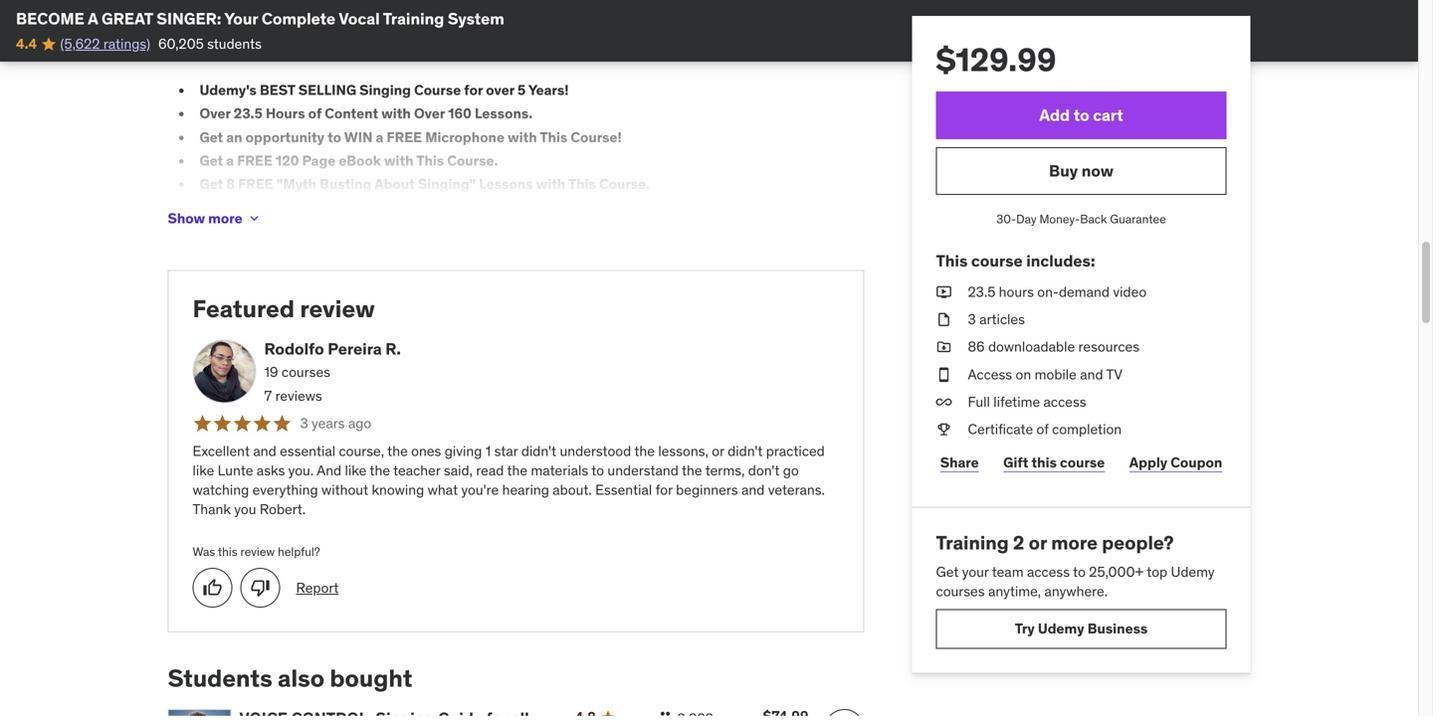 Task type: vqa. For each thing, say whether or not it's contained in the screenshot.
answered
no



Task type: locate. For each thing, give the bounding box(es) containing it.
1 horizontal spatial or
[[1029, 531, 1048, 555]]

over down course
[[414, 105, 445, 123]]

this for gift
[[1032, 454, 1057, 472]]

1 xsmall image from the top
[[937, 338, 952, 357]]

xsmall image
[[247, 211, 263, 227], [937, 283, 952, 302], [937, 310, 952, 330], [937, 365, 952, 385], [937, 393, 952, 412], [658, 710, 674, 717]]

certificate
[[968, 421, 1034, 439]]

students also bought
[[168, 664, 413, 694]]

don't
[[749, 462, 780, 480]]

1 vertical spatial and
[[253, 443, 277, 460]]

said,
[[444, 462, 473, 480]]

free
[[387, 128, 422, 146], [237, 152, 273, 170], [238, 175, 274, 193]]

beginners
[[676, 482, 738, 499]]

1 horizontal spatial this
[[1032, 454, 1057, 472]]

never
[[225, 26, 262, 44]]

2 xsmall image from the top
[[937, 420, 952, 440]]

more down 8
[[208, 209, 243, 227]]

1 horizontal spatial of
[[351, 199, 364, 217]]

25,000+
[[1090, 563, 1144, 581]]

with down lessons.
[[508, 128, 537, 146]]

with up win a
[[382, 105, 411, 123]]

1 horizontal spatial and
[[742, 482, 765, 499]]

lessons.
[[475, 105, 533, 123]]

and left tv
[[1081, 366, 1104, 384]]

1 vertical spatial for
[[656, 482, 673, 499]]

0 horizontal spatial or
[[712, 443, 725, 460]]

free right a
[[237, 152, 273, 170]]

students
[[168, 664, 272, 694]]

3
[[968, 311, 977, 329], [300, 415, 308, 433]]

didn't up materials
[[522, 443, 557, 460]]

access up anywhere.
[[1028, 563, 1071, 581]]

essential
[[596, 482, 652, 499]]

every
[[440, 199, 476, 217]]

1 vertical spatial more
[[1052, 531, 1098, 555]]

1 horizontal spatial course
[[1061, 454, 1106, 472]]

0 horizontal spatial 3
[[300, 415, 308, 433]]

23.5 inside udemy's best selling singing course for over 5 years! over 23.5 hours of content with over 160 lessons. get an opportunity to win a free microphone with this course! get a free 120 page ebook with this course. get 8 free "myth busting about singing" lessons with this course. video demonstrations of how to do every workout from the creator.
[[234, 105, 263, 123]]

1 horizontal spatial 3
[[968, 311, 977, 329]]

more up anywhere.
[[1052, 531, 1098, 555]]

0 horizontal spatial like
[[193, 462, 214, 480]]

for
[[464, 81, 483, 99], [656, 482, 673, 499]]

free right win a
[[387, 128, 422, 146]]

reviews
[[275, 387, 322, 405]]

demand
[[1059, 283, 1110, 301]]

buy now
[[1050, 161, 1114, 181]]

xsmall image for access on mobile and tv
[[937, 365, 952, 385]]

for left over
[[464, 81, 483, 99]]

60,205 students
[[158, 35, 262, 53]]

1 vertical spatial or
[[1029, 531, 1048, 555]]

veterans.
[[768, 482, 825, 499]]

to up the page
[[328, 128, 342, 146]]

ones
[[411, 443, 441, 460]]

course!
[[571, 128, 622, 146]]

for down understand
[[656, 482, 673, 499]]

1 horizontal spatial more
[[1052, 531, 1098, 555]]

r.
[[386, 339, 401, 359]]

rodolfo pereira ramos image
[[193, 340, 256, 404]]

more
[[208, 209, 243, 227], [1052, 531, 1098, 555]]

0 vertical spatial courses
[[282, 364, 331, 382]]

0 vertical spatial review
[[300, 294, 375, 324]]

to down understood
[[592, 462, 604, 480]]

video
[[200, 199, 238, 217]]

everything
[[253, 482, 318, 499]]

to inside udemy's best selling singing course for over 5 years! over 23.5 hours of content with over 160 lessons. get an opportunity to win a free microphone with this course! get a free 120 page ebook with this course. get 8 free "myth busting about singing" lessons with this course. video demonstrations of how to do every workout from the creator.
[[328, 128, 342, 146]]

0 horizontal spatial course
[[972, 251, 1023, 271]]

this for was
[[218, 544, 238, 560]]

2 like from the left
[[345, 462, 367, 480]]

like
[[193, 462, 214, 480], [345, 462, 367, 480]]

1 horizontal spatial over
[[414, 105, 445, 123]]

0 vertical spatial course
[[972, 251, 1023, 271]]

microphone
[[425, 128, 505, 146]]

add
[[1040, 105, 1071, 125]]

demonstrations
[[241, 199, 348, 217]]

0 horizontal spatial didn't
[[522, 443, 557, 460]]

excellent and essential course, the ones giving 1 star didn't understood the lessons, or didn't practiced like lunte asks you. and like the teacher said, read the materials to understand the terms, don't go watching everything without knowing what you're hearing about. essential for beginners and veterans. thank you robert.
[[193, 443, 825, 519]]

1 vertical spatial udemy
[[1038, 620, 1085, 638]]

for inside excellent and essential course, the ones giving 1 star didn't understood the lessons, or didn't practiced like lunte asks you. and like the teacher said, read the materials to understand the terms, don't go watching everything without knowing what you're hearing about. essential for beginners and veterans. thank you robert.
[[656, 482, 673, 499]]

1 vertical spatial access
[[1028, 563, 1071, 581]]

this right was
[[218, 544, 238, 560]]

creator.
[[604, 199, 657, 217]]

more inside 'training 2 or more people? get your team access to 25,000+ top udemy courses anytime, anywhere.'
[[1052, 531, 1098, 555]]

udemy right try
[[1038, 620, 1085, 638]]

course down completion
[[1061, 454, 1106, 472]]

system
[[448, 8, 505, 29]]

1 horizontal spatial courses
[[937, 583, 985, 601]]

of left how
[[351, 199, 364, 217]]

practiced
[[767, 443, 825, 460]]

apply coupon button
[[1126, 444, 1227, 483]]

to up anywhere.
[[1074, 563, 1086, 581]]

full
[[968, 393, 991, 411]]

udemy
[[1172, 563, 1215, 581], [1038, 620, 1085, 638]]

3 up 86
[[968, 311, 977, 329]]

1 vertical spatial training
[[937, 531, 1009, 555]]

become a great singer: your complete vocal training system
[[16, 8, 505, 29]]

or right 2
[[1029, 531, 1048, 555]]

(5,622 ratings)
[[60, 35, 150, 53]]

back
[[1081, 212, 1108, 227]]

0 vertical spatial xsmall image
[[937, 338, 952, 357]]

1 vertical spatial course.
[[599, 175, 650, 193]]

1 vertical spatial course
[[1061, 454, 1106, 472]]

with
[[382, 105, 411, 123], [508, 128, 537, 146], [384, 152, 414, 170], [536, 175, 566, 193]]

xsmall image
[[937, 338, 952, 357], [937, 420, 952, 440]]

0 vertical spatial this
[[1032, 454, 1057, 472]]

cart
[[1094, 105, 1124, 125]]

win a
[[344, 128, 384, 146]]

0 horizontal spatial more
[[208, 209, 243, 227]]

includes:
[[1027, 251, 1096, 271]]

people?
[[1103, 531, 1175, 555]]

0 horizontal spatial training
[[383, 8, 444, 29]]

30-
[[997, 212, 1017, 227]]

and up asks
[[253, 443, 277, 460]]

0 vertical spatial or
[[712, 443, 725, 460]]

xsmall image left 86
[[937, 338, 952, 357]]

courses up reviews
[[282, 364, 331, 382]]

like up watching
[[193, 462, 214, 480]]

with up from
[[536, 175, 566, 193]]

udemy right top
[[1172, 563, 1215, 581]]

1 vertical spatial 23.5
[[968, 283, 996, 301]]

0 vertical spatial for
[[464, 81, 483, 99]]

1 horizontal spatial didn't
[[728, 443, 763, 460]]

access down mobile
[[1044, 393, 1087, 411]]

1 horizontal spatial review
[[300, 294, 375, 324]]

xsmall image for 23.5 hours on-demand video
[[937, 283, 952, 302]]

a
[[88, 8, 98, 29]]

23.5 up an
[[234, 105, 263, 123]]

with up about
[[384, 152, 414, 170]]

0 vertical spatial and
[[1081, 366, 1104, 384]]

0 horizontal spatial this
[[218, 544, 238, 560]]

or
[[712, 443, 725, 460], [1029, 531, 1048, 555]]

training up your
[[937, 531, 1009, 555]]

been
[[265, 26, 298, 44]]

2 horizontal spatial and
[[1081, 366, 1104, 384]]

of
[[308, 105, 322, 123], [351, 199, 364, 217], [1037, 421, 1049, 439]]

0 horizontal spatial udemy
[[1038, 620, 1085, 638]]

to inside button
[[1074, 105, 1090, 125]]

120
[[276, 152, 299, 170]]

1 vertical spatial 3
[[300, 415, 308, 433]]

singer:
[[157, 8, 221, 29]]

0 vertical spatial udemy
[[1172, 563, 1215, 581]]

courses down your
[[937, 583, 985, 601]]

1 horizontal spatial for
[[656, 482, 673, 499]]

1 horizontal spatial course.
[[599, 175, 650, 193]]

udemy inside 'training 2 or more people? get your team access to 25,000+ top udemy courses anytime, anywhere.'
[[1172, 563, 1215, 581]]

to
[[400, 199, 415, 217]]

this right gift
[[1032, 454, 1057, 472]]

1 vertical spatial xsmall image
[[937, 420, 952, 440]]

60,205
[[158, 35, 204, 53]]

try
[[1015, 620, 1035, 638]]

singing" lessons
[[418, 175, 533, 193]]

of right hours
[[308, 105, 322, 123]]

0 horizontal spatial and
[[253, 443, 277, 460]]

0 vertical spatial access
[[1044, 393, 1087, 411]]

didn't
[[522, 443, 557, 460], [728, 443, 763, 460]]

0 horizontal spatial courses
[[282, 364, 331, 382]]

understand
[[608, 462, 679, 480]]

1 vertical spatial of
[[351, 199, 364, 217]]

2 vertical spatial of
[[1037, 421, 1049, 439]]

buy now button
[[937, 147, 1227, 195]]

course up hours in the right top of the page
[[972, 251, 1023, 271]]

more inside button
[[208, 209, 243, 227]]

1 horizontal spatial like
[[345, 462, 367, 480]]

team
[[992, 563, 1024, 581]]

1 over from the left
[[200, 105, 231, 123]]

to inside 'training 2 or more people? get your team access to 25,000+ top udemy courses anytime, anywhere.'
[[1074, 563, 1086, 581]]

money-
[[1040, 212, 1081, 227]]

asks
[[257, 462, 285, 480]]

1 vertical spatial this
[[218, 544, 238, 560]]

0 horizontal spatial over
[[200, 105, 231, 123]]

0 horizontal spatial 23.5
[[234, 105, 263, 123]]

1 horizontal spatial udemy
[[1172, 563, 1215, 581]]

or up terms,
[[712, 443, 725, 460]]

0 vertical spatial more
[[208, 209, 243, 227]]

you
[[234, 501, 256, 519]]

2 didn't from the left
[[728, 443, 763, 460]]

your
[[963, 563, 989, 581]]

opportunity
[[246, 128, 325, 146]]

free right 8
[[238, 175, 274, 193]]

3 left years
[[300, 415, 308, 433]]

0 horizontal spatial course.
[[447, 152, 498, 170]]

get left your
[[937, 563, 959, 581]]

or inside 'training 2 or more people? get your team access to 25,000+ top udemy courses anytime, anywhere.'
[[1029, 531, 1048, 555]]

0 vertical spatial free
[[387, 128, 422, 146]]

xsmall image up share
[[937, 420, 952, 440]]

0 horizontal spatial for
[[464, 81, 483, 99]]

and down don't
[[742, 482, 765, 499]]

0 horizontal spatial review
[[241, 544, 275, 560]]

1 didn't from the left
[[522, 443, 557, 460]]

like down course,
[[345, 462, 367, 480]]

udemy's best selling singing course for over 5 years! over 23.5 hours of content with over 160 lessons. get an opportunity to win a free microphone with this course! get a free 120 page ebook with this course. get 8 free "myth busting about singing" lessons with this course. video demonstrations of how to do every workout from the creator.
[[200, 81, 657, 217]]

the up understand
[[635, 443, 655, 460]]

23.5 hours on-demand video
[[968, 283, 1147, 301]]

course. up "singing" lessons"
[[447, 152, 498, 170]]

to left cart on the right top of page
[[1074, 105, 1090, 125]]

go
[[783, 462, 799, 480]]

for inside udemy's best selling singing course for over 5 years! over 23.5 hours of content with over 160 lessons. get an opportunity to win a free microphone with this course! get a free 120 page ebook with this course. get 8 free "myth busting about singing" lessons with this course. video demonstrations of how to do every workout from the creator.
[[464, 81, 483, 99]]

23.5 up 3 articles
[[968, 283, 996, 301]]

essential
[[280, 443, 336, 460]]

has
[[199, 26, 222, 44]]

gift this course link
[[1000, 444, 1110, 483]]

2 vertical spatial and
[[742, 482, 765, 499]]

of down full lifetime access
[[1037, 421, 1049, 439]]

the
[[388, 443, 408, 460], [635, 443, 655, 460], [370, 462, 390, 480], [507, 462, 528, 480], [682, 462, 703, 480]]

best
[[260, 81, 295, 99]]

0 vertical spatial 3
[[968, 311, 977, 329]]

didn't up don't
[[728, 443, 763, 460]]

training right vocal
[[383, 8, 444, 29]]

coupon
[[1171, 454, 1223, 472]]

2
[[1014, 531, 1025, 555]]

1 horizontal spatial 23.5
[[968, 283, 996, 301]]

over down udemy's
[[200, 105, 231, 123]]

review
[[300, 294, 375, 324], [241, 544, 275, 560]]

1 vertical spatial courses
[[937, 583, 985, 601]]

review up "mark as unhelpful" image at the bottom of the page
[[241, 544, 275, 560]]

0 horizontal spatial of
[[308, 105, 322, 123]]

review up pereira
[[300, 294, 375, 324]]

0 vertical spatial 23.5
[[234, 105, 263, 123]]

the down lessons,
[[682, 462, 703, 480]]

course. up creator. at the left of page
[[599, 175, 650, 193]]

1 horizontal spatial training
[[937, 531, 1009, 555]]



Task type: describe. For each thing, give the bounding box(es) containing it.
2 vertical spatial free
[[238, 175, 274, 193]]

hours
[[266, 105, 305, 123]]

robert.
[[260, 501, 306, 519]]

get left 8
[[200, 175, 223, 193]]

3 for 3 years ago
[[300, 415, 308, 433]]

page
[[302, 152, 336, 170]]

ago
[[348, 415, 372, 433]]

materials
[[531, 462, 589, 480]]

3 articles
[[968, 311, 1026, 329]]

about
[[375, 175, 415, 193]]

anytime,
[[989, 583, 1042, 601]]

mobile
[[1035, 366, 1077, 384]]

excellent
[[193, 443, 250, 460]]

2 over from the left
[[414, 105, 445, 123]]

the up the teacher
[[388, 443, 408, 460]]

0 vertical spatial course.
[[447, 152, 498, 170]]

terms,
[[706, 462, 745, 480]]

course,
[[339, 443, 384, 460]]

students
[[207, 35, 262, 53]]

access inside 'training 2 or more people? get your team access to 25,000+ top udemy courses anytime, anywhere.'
[[1028, 563, 1071, 581]]

buy
[[1050, 161, 1079, 181]]

get left a
[[200, 152, 223, 170]]

report button
[[296, 579, 339, 598]]

courses inside 'training 2 or more people? get your team access to 25,000+ top udemy courses anytime, anywhere.'
[[937, 583, 985, 601]]

ratings)
[[103, 35, 150, 53]]

tv
[[1107, 366, 1123, 384]]

teacher
[[393, 462, 441, 480]]

or inside excellent and essential course, the ones giving 1 star didn't understood the lessons, or didn't practiced like lunte asks you. and like the teacher said, read the materials to understand the terms, don't go watching everything without knowing what you're hearing about. essential for beginners and veterans. thank you robert.
[[712, 443, 725, 460]]

understood
[[560, 443, 632, 460]]

completion
[[1053, 421, 1122, 439]]

complete
[[262, 8, 336, 29]]

lunte
[[218, 462, 253, 480]]

2 horizontal spatial of
[[1037, 421, 1049, 439]]

years!
[[529, 81, 569, 99]]

xsmall image inside show more button
[[247, 211, 263, 227]]

on
[[1016, 366, 1032, 384]]

gift
[[1004, 454, 1029, 472]]

from
[[539, 199, 574, 217]]

featured
[[193, 294, 295, 324]]

you.
[[288, 462, 314, 480]]

7
[[264, 387, 272, 405]]

access
[[968, 366, 1013, 384]]

mark as unhelpful image
[[250, 579, 270, 599]]

bought
[[330, 664, 413, 694]]

video
[[1114, 283, 1147, 301]]

hours
[[999, 283, 1035, 301]]

4.4
[[16, 35, 37, 53]]

you're
[[462, 482, 499, 499]]

watching
[[193, 482, 249, 499]]

lifetime
[[994, 393, 1041, 411]]

knowing
[[372, 482, 424, 499]]

content
[[325, 105, 379, 123]]

1
[[486, 443, 491, 460]]

try udemy business link
[[937, 610, 1227, 650]]

xsmall image for full lifetime access
[[937, 393, 952, 412]]

19
[[264, 364, 278, 382]]

your
[[224, 8, 258, 29]]

1 like from the left
[[193, 462, 214, 480]]

over
[[486, 81, 515, 99]]

to inside excellent and essential course, the ones giving 1 star didn't understood the lessons, or didn't practiced like lunte asks you. and like the teacher said, read the materials to understand the terms, don't go watching everything without knowing what you're hearing about. essential for beginners and veterans. thank you robert.
[[592, 462, 604, 480]]

30-day money-back guarantee
[[997, 212, 1167, 227]]

1 vertical spatial review
[[241, 544, 275, 560]]

show more
[[168, 209, 243, 227]]

"myth
[[277, 175, 317, 193]]

5
[[518, 81, 526, 99]]

courses inside rodolfo pereira r. 19 courses 7 reviews
[[282, 364, 331, 382]]

an
[[226, 128, 242, 146]]

$129.99
[[937, 40, 1057, 80]]

business
[[1088, 620, 1148, 638]]

share
[[941, 454, 980, 472]]

(5,622
[[60, 35, 100, 53]]

training inside 'training 2 or more people? get your team access to 25,000+ top udemy courses anytime, anywhere.'
[[937, 531, 1009, 555]]

8
[[226, 175, 235, 193]]

the up hearing
[[507, 462, 528, 480]]

about.
[[553, 482, 592, 499]]

ebook
[[339, 152, 381, 170]]

xsmall image for 3 articles
[[937, 310, 952, 330]]

xsmall image for 86
[[937, 338, 952, 357]]

was this review helpful?
[[193, 544, 320, 560]]

without
[[322, 482, 369, 499]]

offered
[[301, 26, 349, 44]]

0 vertical spatial of
[[308, 105, 322, 123]]

0 vertical spatial training
[[383, 8, 444, 29]]

share button
[[937, 444, 984, 483]]

86 downloadable resources
[[968, 338, 1140, 356]]

xsmall image for certificate
[[937, 420, 952, 440]]

apply coupon
[[1130, 454, 1223, 472]]

report
[[296, 579, 339, 597]]

1 vertical spatial free
[[237, 152, 273, 170]]

the up "knowing" on the left of page
[[370, 462, 390, 480]]

get left an
[[200, 128, 223, 146]]

mark as helpful image
[[203, 579, 223, 599]]

resources
[[1079, 338, 1140, 356]]

3 for 3 articles
[[968, 311, 977, 329]]

great
[[102, 8, 153, 29]]

hearing
[[502, 482, 550, 499]]

add to cart button
[[937, 92, 1227, 139]]

the
[[576, 199, 601, 217]]

gift this course
[[1004, 454, 1106, 472]]

busting
[[320, 175, 372, 193]]

get inside 'training 2 or more people? get your team access to 25,000+ top udemy courses anytime, anywhere.'
[[937, 563, 959, 581]]

this course includes:
[[937, 251, 1096, 271]]

what
[[428, 482, 458, 499]]

guarantee
[[1111, 212, 1167, 227]]



